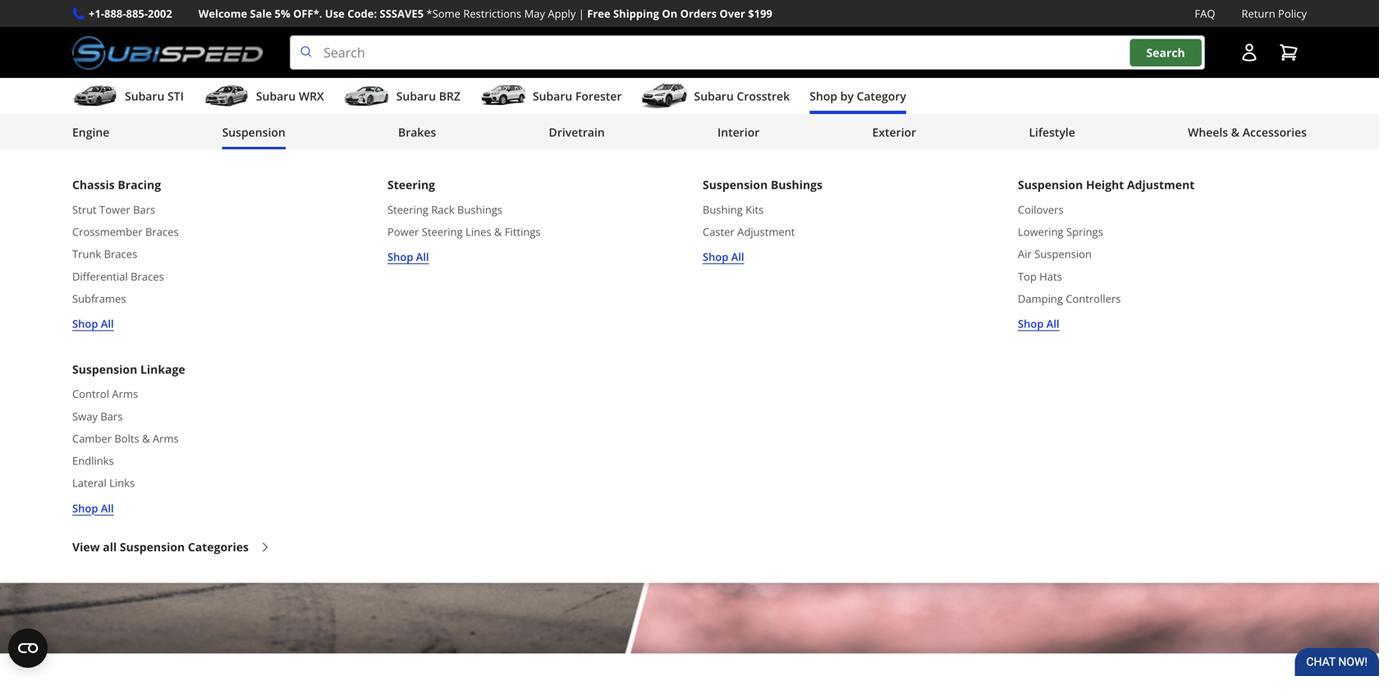 Task type: vqa. For each thing, say whether or not it's contained in the screenshot.


Task type: describe. For each thing, give the bounding box(es) containing it.
subaru for subaru wrx
[[256, 88, 296, 104]]

& for control arms sway bars camber bolts & arms endlinks lateral links
[[142, 431, 150, 446]]

suspension for suspension height adjustment
[[1018, 177, 1083, 193]]

subispeed logo image
[[72, 35, 264, 70]]

888-
[[104, 6, 126, 21]]

rack
[[431, 202, 455, 217]]

suspension bushings
[[703, 177, 823, 193]]

a subaru crosstrek thumbnail image image
[[642, 84, 688, 109]]

bushing
[[703, 202, 743, 217]]

fittings
[[505, 225, 541, 239]]

all down the 'caster'
[[732, 250, 745, 265]]

subaru sti button
[[72, 81, 184, 114]]

bars inside the "strut tower bars crossmember braces trunk braces differential braces subframes"
[[133, 202, 155, 217]]

shop by category button
[[810, 81, 907, 114]]

brakes
[[398, 125, 436, 140]]

suspension element
[[0, 150, 1380, 583]]

strut tower bars crossmember braces trunk braces differential braces subframes
[[72, 202, 179, 306]]

faq link
[[1195, 5, 1216, 22]]

bushings inside steering rack bushings power steering lines & fittings
[[457, 202, 503, 217]]

2 vertical spatial braces
[[131, 269, 164, 284]]

subaru wrx button
[[204, 81, 324, 114]]

0 horizontal spatial arms
[[112, 387, 138, 402]]

wheels & accessories button
[[1188, 118, 1307, 150]]

shop for suspension height adjustment 'shop all' button
[[1018, 317, 1044, 331]]

search button
[[1130, 39, 1202, 66]]

shop all for chassis bracing
[[72, 317, 114, 331]]

orders
[[681, 6, 717, 21]]

subaru for subaru forester
[[533, 88, 573, 104]]

welcome sale 5% off*. use code: sssave5 *some restrictions may apply | free shipping on orders over $199
[[199, 6, 773, 21]]

links
[[109, 476, 135, 491]]

damping
[[1018, 291, 1063, 306]]

shop all for suspension height adjustment
[[1018, 317, 1060, 331]]

height
[[1086, 177, 1125, 193]]

view
[[72, 540, 100, 555]]

subaru crosstrek
[[694, 88, 790, 104]]

caster
[[703, 225, 735, 239]]

|
[[579, 6, 585, 21]]

1 horizontal spatial adjustment
[[1128, 177, 1195, 193]]

top
[[1018, 269, 1037, 284]]

shop all down the 'caster'
[[703, 250, 745, 265]]

chassis
[[72, 177, 115, 193]]

+1-888-885-2002 link
[[89, 5, 172, 22]]

subaru sti
[[125, 88, 184, 104]]

adjustment inside bushing kits caster adjustment
[[738, 225, 795, 239]]

by
[[841, 88, 854, 104]]

differential
[[72, 269, 128, 284]]

return policy
[[1242, 6, 1307, 21]]

return policy link
[[1242, 5, 1307, 22]]

apply
[[548, 6, 576, 21]]

strut
[[72, 202, 97, 217]]

& inside dropdown button
[[1232, 125, 1240, 140]]

welcome
[[199, 6, 247, 21]]

accessories
[[1243, 125, 1307, 140]]

steering for steering rack bushings power steering lines & fittings
[[388, 202, 429, 217]]

trunk
[[72, 247, 101, 262]]

shop for 'shop all' button corresponding to suspension linkage
[[72, 501, 98, 516]]

drivetrain
[[549, 125, 605, 140]]

suspension for suspension linkage
[[72, 362, 137, 377]]

crossmember
[[72, 225, 143, 239]]

shop all button for suspension linkage
[[72, 500, 114, 517]]

bushing kits caster adjustment
[[703, 202, 795, 239]]

shop inside dropdown button
[[810, 88, 838, 104]]

sale
[[250, 6, 272, 21]]

all for suspension linkage
[[101, 501, 114, 516]]

lowering
[[1018, 225, 1064, 239]]

shop all for suspension linkage
[[72, 501, 114, 516]]

0 vertical spatial bushings
[[771, 177, 823, 193]]

camber
[[72, 431, 112, 446]]

controllers
[[1066, 291, 1121, 306]]

Email Address text field
[[701, 306, 1002, 345]]

$199
[[748, 6, 773, 21]]

sssave5
[[380, 6, 424, 21]]

a subaru wrx thumbnail image image
[[204, 84, 250, 109]]

wheels & accessories
[[1188, 125, 1307, 140]]

endlinks
[[72, 454, 114, 469]]

open widget image
[[8, 629, 48, 668]]

bars inside control arms sway bars camber bolts & arms endlinks lateral links
[[100, 409, 123, 424]]

1 vertical spatial braces
[[104, 247, 137, 262]]

over
[[720, 6, 746, 21]]

wrx
[[299, 88, 324, 104]]

shop for 'shop all' button underneath the 'caster'
[[703, 250, 729, 265]]

view all suspension categories
[[72, 540, 249, 555]]

free
[[587, 6, 611, 21]]

steering rack bushings power steering lines & fittings
[[388, 202, 541, 239]]

shop all button for suspension height adjustment
[[1018, 315, 1060, 333]]

a collage of action shots of vehicles image
[[0, 161, 1380, 654]]

sway
[[72, 409, 98, 424]]

engine button
[[72, 118, 109, 150]]

crosstrek
[[737, 88, 790, 104]]

lifestyle
[[1029, 125, 1076, 140]]

power
[[388, 225, 419, 239]]

button image
[[1240, 43, 1260, 63]]

shop by category
[[810, 88, 907, 104]]

steering for steering
[[388, 177, 435, 193]]

sti
[[168, 88, 184, 104]]

policy
[[1279, 6, 1307, 21]]

shop all button down power on the left
[[388, 249, 429, 266]]

control arms sway bars camber bolts & arms endlinks lateral links
[[72, 387, 179, 491]]

lifestyle button
[[1029, 118, 1076, 150]]



Task type: locate. For each thing, give the bounding box(es) containing it.
suspension height adjustment
[[1018, 177, 1195, 193]]

shop all
[[388, 250, 429, 265], [703, 250, 745, 265], [72, 317, 114, 331], [1018, 317, 1060, 331], [72, 501, 114, 516]]

off*.
[[293, 6, 322, 21]]

4 subaru from the left
[[533, 88, 573, 104]]

faq
[[1195, 6, 1216, 21]]

shop all button down lateral
[[72, 500, 114, 517]]

subaru for subaru sti
[[125, 88, 165, 104]]

exterior
[[873, 125, 917, 140]]

brz
[[439, 88, 461, 104]]

steering up rack
[[388, 177, 435, 193]]

subaru left brz
[[396, 88, 436, 104]]

0 vertical spatial adjustment
[[1128, 177, 1195, 193]]

a subaru brz thumbnail image image
[[344, 84, 390, 109]]

a subaru forester thumbnail image image
[[480, 84, 526, 109]]

endlinks link
[[72, 453, 114, 470], [72, 453, 114, 470]]

kits
[[746, 202, 764, 217]]

shop all link down subframes
[[72, 315, 114, 333]]

bushings up bushing kits caster adjustment
[[771, 177, 823, 193]]

bolts
[[114, 431, 139, 446]]

shop all down lateral
[[72, 501, 114, 516]]

coilovers
[[1018, 202, 1064, 217]]

braces down crossmember
[[104, 247, 137, 262]]

1 subaru from the left
[[125, 88, 165, 104]]

& right bolts
[[142, 431, 150, 446]]

0 vertical spatial &
[[1232, 125, 1240, 140]]

&
[[1232, 125, 1240, 140], [494, 225, 502, 239], [142, 431, 150, 446]]

engine
[[72, 125, 109, 140]]

braces down bracing
[[145, 225, 179, 239]]

on
[[662, 6, 678, 21]]

drivetrain button
[[549, 118, 605, 150]]

shop all link for suspension height adjustment
[[1018, 315, 1060, 333]]

steering up power on the left
[[388, 202, 429, 217]]

0 horizontal spatial bars
[[100, 409, 123, 424]]

strut tower bars link
[[72, 201, 155, 218], [72, 201, 155, 218]]

1 vertical spatial steering
[[388, 202, 429, 217]]

subaru inside subaru brz dropdown button
[[396, 88, 436, 104]]

suspension inside coilovers lowering springs air suspension top hats damping controllers
[[1035, 247, 1092, 262]]

brakes button
[[398, 118, 436, 150]]

subaru up drivetrain
[[533, 88, 573, 104]]

coilovers lowering springs air suspension top hats damping controllers
[[1018, 202, 1121, 306]]

coilovers link
[[1018, 201, 1064, 218], [1018, 201, 1064, 218]]

& right wheels
[[1232, 125, 1240, 140]]

subframes link
[[72, 290, 126, 308], [72, 290, 126, 308]]

crossmember braces link
[[72, 223, 179, 241], [72, 223, 179, 241]]

shop left by
[[810, 88, 838, 104]]

all down "links"
[[101, 501, 114, 516]]

bracing
[[118, 177, 161, 193]]

1 vertical spatial bushings
[[457, 202, 503, 217]]

5 subaru from the left
[[694, 88, 734, 104]]

subaru forester
[[533, 88, 622, 104]]

1 horizontal spatial bushings
[[771, 177, 823, 193]]

shop all link
[[388, 249, 429, 266], [703, 249, 745, 266], [72, 315, 114, 333], [1018, 315, 1060, 333], [72, 500, 114, 517]]

subaru inside subaru forester "dropdown button"
[[533, 88, 573, 104]]

steering
[[388, 177, 435, 193], [388, 202, 429, 217], [422, 225, 463, 239]]

subaru left wrx
[[256, 88, 296, 104]]

wheels
[[1188, 125, 1229, 140]]

braces right 'differential'
[[131, 269, 164, 284]]

bars
[[133, 202, 155, 217], [100, 409, 123, 424]]

shop all button for chassis bracing
[[72, 315, 114, 333]]

suspension button
[[222, 118, 286, 150]]

shop all link for suspension linkage
[[72, 500, 114, 517]]

chassis bracing
[[72, 177, 161, 193]]

suspension up hats
[[1035, 247, 1092, 262]]

all for chassis bracing
[[101, 317, 114, 331]]

2002
[[148, 6, 172, 21]]

1 vertical spatial &
[[494, 225, 502, 239]]

a subaru sti thumbnail image image
[[72, 84, 118, 109]]

0 vertical spatial arms
[[112, 387, 138, 402]]

all
[[103, 540, 117, 555]]

2 subaru from the left
[[256, 88, 296, 104]]

springs
[[1067, 225, 1104, 239]]

0 vertical spatial bars
[[133, 202, 155, 217]]

shop down power on the left
[[388, 250, 413, 265]]

shop for 'shop all' button underneath power on the left
[[388, 250, 413, 265]]

1 vertical spatial arms
[[153, 431, 179, 446]]

shop all button down the 'caster'
[[703, 249, 745, 266]]

subaru inside subaru wrx dropdown button
[[256, 88, 296, 104]]

shop all down subframes
[[72, 317, 114, 331]]

all down damping
[[1047, 317, 1060, 331]]

suspension for suspension
[[222, 125, 286, 140]]

2 horizontal spatial &
[[1232, 125, 1240, 140]]

code:
[[348, 6, 377, 21]]

may
[[524, 6, 545, 21]]

adjustment right height
[[1128, 177, 1195, 193]]

top hats link
[[1018, 268, 1063, 285], [1018, 268, 1063, 285]]

0 vertical spatial steering
[[388, 177, 435, 193]]

subaru wrx
[[256, 88, 324, 104]]

subaru up interior
[[694, 88, 734, 104]]

all down subframes
[[101, 317, 114, 331]]

use
[[325, 6, 345, 21]]

1 vertical spatial bars
[[100, 409, 123, 424]]

shop down damping
[[1018, 317, 1044, 331]]

shop all link for chassis bracing
[[72, 315, 114, 333]]

shop all link down lateral
[[72, 500, 114, 517]]

1 vertical spatial adjustment
[[738, 225, 795, 239]]

caster adjustment link
[[703, 223, 795, 241], [703, 223, 795, 241]]

subaru for subaru crosstrek
[[694, 88, 734, 104]]

1 horizontal spatial arms
[[153, 431, 179, 446]]

subaru brz button
[[344, 81, 461, 114]]

subaru brz
[[396, 88, 461, 104]]

search
[[1147, 45, 1186, 60]]

1 horizontal spatial bars
[[133, 202, 155, 217]]

shop all link down the 'caster'
[[703, 249, 745, 266]]

categories
[[188, 540, 249, 555]]

bushings up lines
[[457, 202, 503, 217]]

& right lines
[[494, 225, 502, 239]]

arms
[[112, 387, 138, 402], [153, 431, 179, 446]]

all for suspension height adjustment
[[1047, 317, 1060, 331]]

1 horizontal spatial &
[[494, 225, 502, 239]]

shop all link down power on the left
[[388, 249, 429, 266]]

lateral
[[72, 476, 107, 491]]

subaru
[[125, 88, 165, 104], [256, 88, 296, 104], [396, 88, 436, 104], [533, 88, 573, 104], [694, 88, 734, 104]]

forester
[[576, 88, 622, 104]]

bars down bracing
[[133, 202, 155, 217]]

0 horizontal spatial &
[[142, 431, 150, 446]]

all down power on the left
[[416, 250, 429, 265]]

arms down suspension linkage
[[112, 387, 138, 402]]

main element
[[0, 78, 1380, 583]]

camber bolts & arms link
[[72, 430, 179, 448], [72, 430, 179, 448]]

suspension down subaru wrx dropdown button
[[222, 125, 286, 140]]

subframes
[[72, 291, 126, 306]]

& inside control arms sway bars camber bolts & arms endlinks lateral links
[[142, 431, 150, 446]]

suspension for suspension bushings
[[703, 177, 768, 193]]

suspension up control
[[72, 362, 137, 377]]

0 horizontal spatial bushings
[[457, 202, 503, 217]]

suspension up the bushing
[[703, 177, 768, 193]]

0 horizontal spatial adjustment
[[738, 225, 795, 239]]

2 vertical spatial steering
[[422, 225, 463, 239]]

all
[[416, 250, 429, 265], [732, 250, 745, 265], [101, 317, 114, 331], [1047, 317, 1060, 331], [101, 501, 114, 516]]

shop down subframes
[[72, 317, 98, 331]]

bushing kits link
[[703, 201, 764, 218], [703, 201, 764, 218]]

& for steering rack bushings power steering lines & fittings
[[494, 225, 502, 239]]

subaru left the sti
[[125, 88, 165, 104]]

lines
[[466, 225, 492, 239]]

search input field
[[290, 35, 1206, 70]]

shop for 'shop all' button associated with chassis bracing
[[72, 317, 98, 331]]

shop down lateral
[[72, 501, 98, 516]]

tower
[[99, 202, 130, 217]]

*some
[[427, 6, 461, 21]]

& inside steering rack bushings power steering lines & fittings
[[494, 225, 502, 239]]

0 vertical spatial braces
[[145, 225, 179, 239]]

shop all button down damping
[[1018, 315, 1060, 333]]

steering rack bushings link
[[388, 201, 503, 218], [388, 201, 503, 218]]

shop all down damping
[[1018, 317, 1060, 331]]

control
[[72, 387, 109, 402]]

subaru for subaru brz
[[396, 88, 436, 104]]

air suspension link
[[1018, 246, 1092, 263], [1018, 246, 1092, 263]]

2 vertical spatial &
[[142, 431, 150, 446]]

shop all down power on the left
[[388, 250, 429, 265]]

suspension
[[222, 125, 286, 140], [703, 177, 768, 193], [1018, 177, 1083, 193], [1035, 247, 1092, 262], [72, 362, 137, 377], [120, 540, 185, 555]]

3 subaru from the left
[[396, 88, 436, 104]]

steering down rack
[[422, 225, 463, 239]]

adjustment down kits
[[738, 225, 795, 239]]

subaru inside 'subaru crosstrek' dropdown button
[[694, 88, 734, 104]]

shipping
[[613, 6, 659, 21]]

hats
[[1040, 269, 1063, 284]]

subaru crosstrek button
[[642, 81, 790, 114]]

air
[[1018, 247, 1032, 262]]

linkage
[[140, 362, 185, 377]]

Password password field
[[701, 375, 1002, 414]]

shop all button down subframes
[[72, 315, 114, 333]]

restrictions
[[463, 6, 522, 21]]

shop all link down damping
[[1018, 315, 1060, 333]]

exterior button
[[873, 118, 917, 150]]

suspension right all
[[120, 540, 185, 555]]

braces
[[145, 225, 179, 239], [104, 247, 137, 262], [131, 269, 164, 284]]

interior button
[[718, 118, 760, 150]]

+1-
[[89, 6, 104, 21]]

return
[[1242, 6, 1276, 21]]

shop down the 'caster'
[[703, 250, 729, 265]]

subaru inside subaru sti dropdown button
[[125, 88, 165, 104]]

category
[[857, 88, 907, 104]]

arms right bolts
[[153, 431, 179, 446]]

suspension up 'coilovers'
[[1018, 177, 1083, 193]]

bars right sway
[[100, 409, 123, 424]]

subaru forester button
[[480, 81, 622, 114]]



